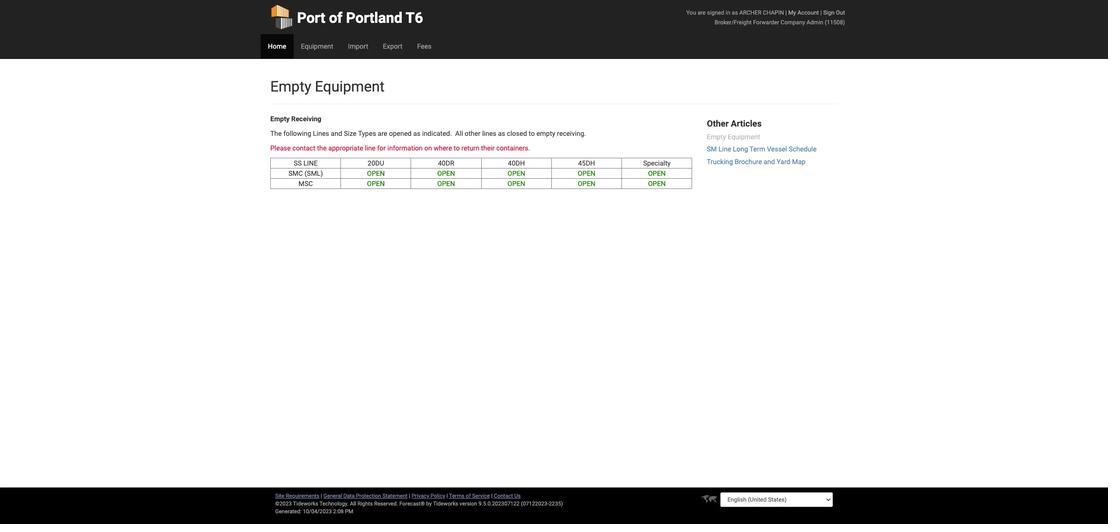 Task type: vqa. For each thing, say whether or not it's contained in the screenshot.
Mass Update Enter the search criteria below to locate equipment to perform a mass update.'s Update
no



Task type: describe. For each thing, give the bounding box(es) containing it.
line
[[719, 145, 731, 153]]

closed
[[507, 130, 527, 137]]

as inside you are signed in as archer chapin | my account | sign out broker/freight forwarder company admin (11508)
[[732, 9, 738, 16]]

please contact the appropriate line for information on where to return their containers.
[[270, 144, 530, 152]]

opened
[[389, 130, 412, 137]]

equipment inside popup button
[[301, 42, 333, 50]]

data
[[343, 493, 355, 499]]

account
[[798, 9, 819, 16]]

1 vertical spatial equipment
[[315, 78, 385, 95]]

empty inside other articles empty equipment sm line long term vessel schedule trucking brochure and yard map
[[707, 133, 726, 141]]

| up tideworks
[[447, 493, 448, 499]]

20du
[[368, 159, 384, 167]]

port of portland t6
[[297, 9, 423, 26]]

0 vertical spatial all
[[455, 130, 463, 137]]

lines
[[313, 130, 329, 137]]

40dr
[[438, 159, 454, 167]]

9.5.0.202307122
[[479, 501, 520, 507]]

lines
[[482, 130, 497, 137]]

yard
[[777, 158, 791, 165]]

map
[[792, 158, 806, 165]]

fees
[[417, 42, 432, 50]]

site requirements link
[[275, 493, 320, 499]]

are inside you are signed in as archer chapin | my account | sign out broker/freight forwarder company admin (11508)
[[698, 9, 706, 16]]

| left general
[[321, 493, 322, 499]]

chapin
[[763, 9, 784, 16]]

of inside site requirements | general data protection statement | privacy policy | terms of service | contact us ©2023 tideworks technology. all rights reserved. forecast® by tideworks version 9.5.0.202307122 (07122023-2235) generated: 10/04/2023 2:08 pm
[[466, 493, 471, 499]]

10/04/2023
[[303, 509, 332, 515]]

technology.
[[320, 501, 349, 507]]

ss
[[294, 159, 302, 167]]

empty for empty receiving
[[270, 115, 290, 123]]

export
[[383, 42, 403, 50]]

smc (sml)
[[289, 170, 323, 177]]

2235)
[[549, 501, 563, 507]]

(sml)
[[305, 170, 323, 177]]

service
[[472, 493, 490, 499]]

brochure
[[735, 158, 762, 165]]

receiving.
[[557, 130, 586, 137]]

import
[[348, 42, 368, 50]]

equipment inside other articles empty equipment sm line long term vessel schedule trucking brochure and yard map
[[728, 133, 760, 141]]

where
[[434, 144, 452, 152]]

out
[[836, 9, 845, 16]]

us
[[514, 493, 521, 499]]

rights
[[358, 501, 373, 507]]

port
[[297, 9, 325, 26]]

my
[[789, 9, 796, 16]]

size
[[344, 130, 357, 137]]

term
[[750, 145, 766, 153]]

general data protection statement link
[[324, 493, 408, 499]]

policy
[[431, 493, 445, 499]]

0 vertical spatial to
[[529, 130, 535, 137]]

portland
[[346, 9, 403, 26]]

types
[[358, 130, 376, 137]]

other
[[465, 130, 481, 137]]

information
[[388, 144, 423, 152]]

port of portland t6 link
[[270, 0, 423, 34]]

40dh
[[508, 159, 525, 167]]

(11508)
[[825, 19, 845, 26]]

contact
[[293, 144, 315, 152]]

| up 9.5.0.202307122
[[491, 493, 493, 499]]

my account link
[[789, 9, 819, 16]]

return
[[462, 144, 480, 152]]

contact
[[494, 493, 513, 499]]

containers.
[[496, 144, 530, 152]]

(07122023-
[[521, 501, 549, 507]]

ss line
[[294, 159, 318, 167]]

and inside other articles empty equipment sm line long term vessel schedule trucking brochure and yard map
[[764, 158, 775, 165]]

trucking
[[707, 158, 733, 165]]

signed
[[707, 9, 725, 16]]

their
[[481, 144, 495, 152]]

vessel
[[767, 145, 787, 153]]

import button
[[341, 34, 376, 58]]

empty equipment
[[270, 78, 385, 95]]



Task type: locate. For each thing, give the bounding box(es) containing it.
admin
[[807, 19, 824, 26]]

| left sign
[[821, 9, 822, 16]]

for
[[377, 144, 386, 152]]

are up for
[[378, 130, 387, 137]]

to left return
[[454, 144, 460, 152]]

privacy
[[412, 493, 429, 499]]

|
[[786, 9, 787, 16], [821, 9, 822, 16], [321, 493, 322, 499], [409, 493, 410, 499], [447, 493, 448, 499], [491, 493, 493, 499]]

line
[[304, 159, 318, 167]]

home
[[268, 42, 286, 50]]

site
[[275, 493, 285, 499]]

sm
[[707, 145, 717, 153]]

1 vertical spatial are
[[378, 130, 387, 137]]

to left empty
[[529, 130, 535, 137]]

smc
[[289, 170, 303, 177]]

t6
[[406, 9, 423, 26]]

0 vertical spatial empty
[[270, 78, 311, 95]]

0 vertical spatial and
[[331, 130, 342, 137]]

0 horizontal spatial all
[[350, 501, 356, 507]]

long
[[733, 145, 748, 153]]

1 horizontal spatial of
[[466, 493, 471, 499]]

tideworks
[[433, 501, 458, 507]]

are right "you" at the right
[[698, 9, 706, 16]]

empty
[[537, 130, 556, 137]]

0 horizontal spatial to
[[454, 144, 460, 152]]

1 horizontal spatial to
[[529, 130, 535, 137]]

1 horizontal spatial and
[[764, 158, 775, 165]]

and left size
[[331, 130, 342, 137]]

privacy policy link
[[412, 493, 445, 499]]

empty for empty equipment
[[270, 78, 311, 95]]

1 vertical spatial to
[[454, 144, 460, 152]]

45dh
[[578, 159, 595, 167]]

equipment up long
[[728, 133, 760, 141]]

trucking brochure and yard map link
[[707, 158, 806, 165]]

| up forecast®
[[409, 493, 410, 499]]

of
[[329, 9, 343, 26], [466, 493, 471, 499]]

2 horizontal spatial as
[[732, 9, 738, 16]]

appropriate
[[328, 144, 363, 152]]

broker/freight
[[715, 19, 752, 26]]

empty receiving
[[270, 115, 321, 123]]

generated:
[[275, 509, 302, 515]]

0 vertical spatial equipment
[[301, 42, 333, 50]]

to
[[529, 130, 535, 137], [454, 144, 460, 152]]

of up version
[[466, 493, 471, 499]]

articles
[[731, 118, 762, 129]]

please
[[270, 144, 291, 152]]

contact us link
[[494, 493, 521, 499]]

©2023 tideworks
[[275, 501, 318, 507]]

1 horizontal spatial as
[[498, 130, 505, 137]]

1 horizontal spatial all
[[455, 130, 463, 137]]

open
[[367, 170, 385, 177], [437, 170, 455, 177], [508, 170, 525, 177], [578, 170, 596, 177], [648, 170, 666, 177], [367, 180, 385, 188], [437, 180, 455, 188], [508, 180, 525, 188], [578, 180, 596, 188], [648, 180, 666, 188]]

requirements
[[286, 493, 320, 499]]

0 vertical spatial of
[[329, 9, 343, 26]]

of right port
[[329, 9, 343, 26]]

pm
[[345, 509, 353, 515]]

all left other
[[455, 130, 463, 137]]

reserved.
[[374, 501, 398, 507]]

and
[[331, 130, 342, 137], [764, 158, 775, 165]]

are
[[698, 9, 706, 16], [378, 130, 387, 137]]

sm line long term vessel schedule link
[[707, 145, 817, 153]]

0 horizontal spatial of
[[329, 9, 343, 26]]

and left yard
[[764, 158, 775, 165]]

equipment down port
[[301, 42, 333, 50]]

terms of service link
[[449, 493, 490, 499]]

all inside site requirements | general data protection statement | privacy policy | terms of service | contact us ©2023 tideworks technology. all rights reserved. forecast® by tideworks version 9.5.0.202307122 (07122023-2235) generated: 10/04/2023 2:08 pm
[[350, 501, 356, 507]]

empty
[[270, 78, 311, 95], [270, 115, 290, 123], [707, 133, 726, 141]]

line
[[365, 144, 376, 152]]

as right in
[[732, 9, 738, 16]]

you
[[687, 9, 696, 16]]

as
[[732, 9, 738, 16], [413, 130, 421, 137], [498, 130, 505, 137]]

on
[[425, 144, 432, 152]]

the following lines and size types are opened as indicated.  all other lines as closed to empty receiving.
[[270, 130, 586, 137]]

in
[[726, 9, 731, 16]]

| left my
[[786, 9, 787, 16]]

following
[[284, 130, 311, 137]]

schedule
[[789, 145, 817, 153]]

forwarder
[[753, 19, 780, 26]]

empty up the the
[[270, 115, 290, 123]]

all up pm
[[350, 501, 356, 507]]

general
[[324, 493, 342, 499]]

site requirements | general data protection statement | privacy policy | terms of service | contact us ©2023 tideworks technology. all rights reserved. forecast® by tideworks version 9.5.0.202307122 (07122023-2235) generated: 10/04/2023 2:08 pm
[[275, 493, 563, 515]]

0 horizontal spatial are
[[378, 130, 387, 137]]

statement
[[383, 493, 408, 499]]

2 vertical spatial empty
[[707, 133, 726, 141]]

1 vertical spatial empty
[[270, 115, 290, 123]]

fees button
[[410, 34, 439, 58]]

empty up empty receiving
[[270, 78, 311, 95]]

receiving
[[291, 115, 321, 123]]

as right lines
[[498, 130, 505, 137]]

msc
[[299, 180, 313, 188]]

1 horizontal spatial are
[[698, 9, 706, 16]]

company
[[781, 19, 805, 26]]

sign
[[824, 9, 835, 16]]

home button
[[261, 34, 294, 58]]

empty up sm
[[707, 133, 726, 141]]

archer
[[740, 9, 762, 16]]

forecast®
[[400, 501, 425, 507]]

0 horizontal spatial and
[[331, 130, 342, 137]]

sign out link
[[824, 9, 845, 16]]

0 vertical spatial are
[[698, 9, 706, 16]]

terms
[[449, 493, 465, 499]]

other
[[707, 118, 729, 129]]

of inside port of portland t6 link
[[329, 9, 343, 26]]

the
[[317, 144, 327, 152]]

as right opened
[[413, 130, 421, 137]]

0 horizontal spatial as
[[413, 130, 421, 137]]

2:08
[[333, 509, 344, 515]]

1 vertical spatial all
[[350, 501, 356, 507]]

1 vertical spatial of
[[466, 493, 471, 499]]

all
[[455, 130, 463, 137], [350, 501, 356, 507]]

other articles empty equipment sm line long term vessel schedule trucking brochure and yard map
[[707, 118, 817, 165]]

1 vertical spatial and
[[764, 158, 775, 165]]

you are signed in as archer chapin | my account | sign out broker/freight forwarder company admin (11508)
[[687, 9, 845, 26]]

equipment down import
[[315, 78, 385, 95]]

2 vertical spatial equipment
[[728, 133, 760, 141]]



